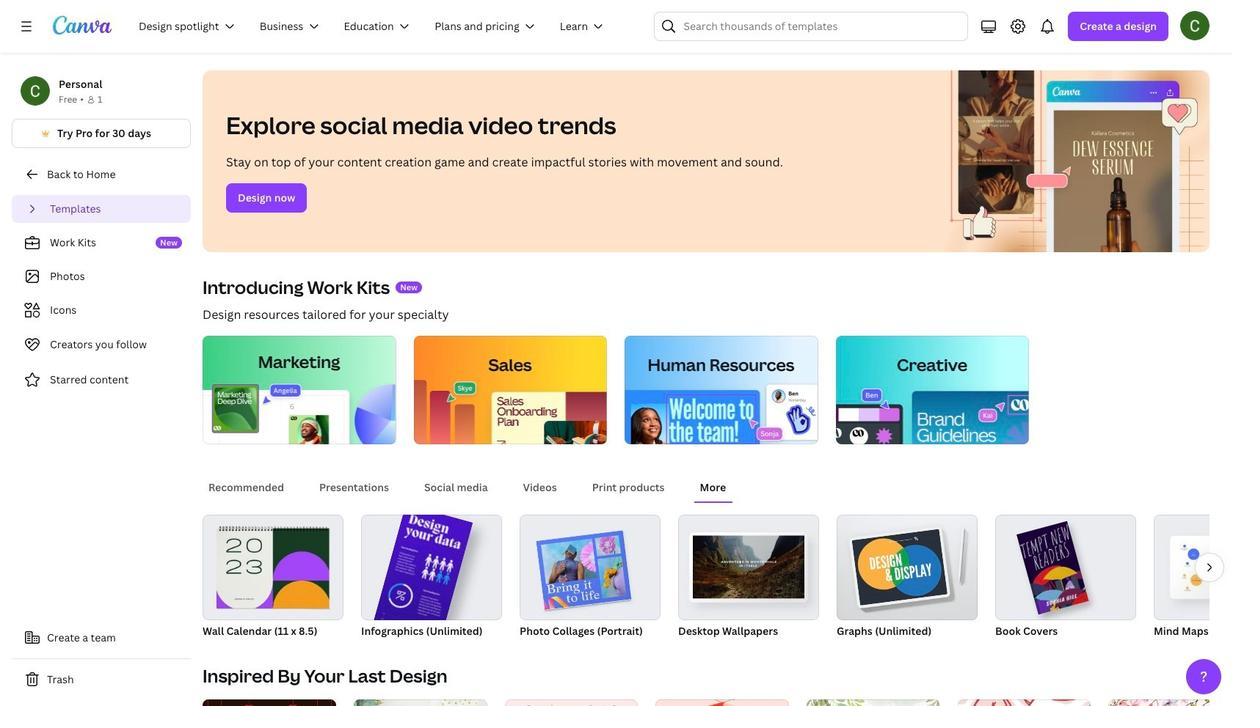 Task type: locate. For each thing, give the bounding box(es) containing it.
mind map (unlimited) image
[[1154, 515, 1233, 621], [1173, 540, 1233, 596]]

marketing image
[[203, 336, 396, 445]]

red simple valentine's party virtual invitation portrait image
[[203, 700, 336, 707]]

pink and cream simple wedding virtual invitation image
[[1108, 700, 1233, 707]]

wall calendar (11 x 8.5) image
[[203, 515, 344, 621], [216, 529, 329, 609]]

human resources image
[[625, 336, 818, 445]]

green & gold watercolor wedding party virtual invitation (portrait) image
[[354, 700, 487, 707]]

photo collage (portrait) image
[[520, 515, 661, 621], [536, 531, 631, 611]]

top level navigation element
[[129, 12, 619, 41]]

None search field
[[654, 12, 968, 41]]

pink red and white classy elegant valentine's day invitation poster image
[[958, 700, 1091, 707]]

explore social media video trends image
[[937, 70, 1210, 253]]

graph (unlimited) image
[[837, 515, 978, 621], [852, 530, 948, 606]]

pink and red illustrated valentine's party virtual invitation image
[[505, 700, 638, 707]]

Search search field
[[684, 12, 959, 40]]

infographic (unlimited) image
[[359, 505, 473, 692], [361, 515, 502, 621]]

christina overa image
[[1180, 11, 1210, 40]]

book cover image
[[995, 515, 1136, 621], [1017, 522, 1089, 615]]

desktop wallpaper image
[[678, 515, 819, 621], [693, 536, 805, 599]]

white and green illustrative floral watercolor wedding virtual invitation image
[[807, 700, 940, 707]]



Task type: describe. For each thing, give the bounding box(es) containing it.
creative image
[[836, 336, 1029, 445]]

sales image
[[414, 336, 607, 445]]



Task type: vqa. For each thing, say whether or not it's contained in the screenshot.
mind map (unlimited) IMAGE
yes



